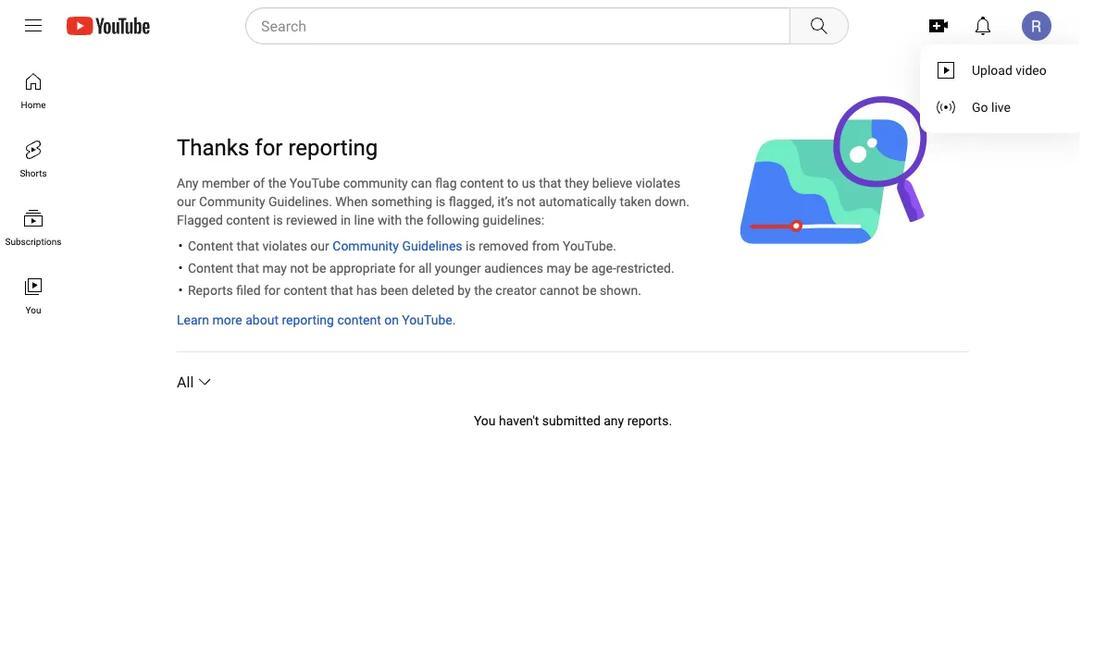 Task type: locate. For each thing, give the bounding box(es) containing it.
0 vertical spatial content
[[188, 238, 233, 254]]

None search field
[[212, 7, 853, 44]]

0 horizontal spatial our
[[177, 194, 196, 209]]

the right "of"
[[268, 175, 286, 191]]

1 vertical spatial reporting
[[282, 312, 334, 328]]

not inside any member of the youtube community can flag content to us that they believe violates our community guidelines. when something is flagged, it's not automatically taken down. flagged content is reviewed in line with the following guidelines:
[[517, 194, 536, 209]]

go live
[[972, 100, 1011, 115]]

1 vertical spatial for
[[399, 261, 415, 276]]

2 vertical spatial for
[[264, 283, 280, 298]]

all
[[177, 374, 194, 391]]

may
[[262, 261, 287, 276], [547, 261, 571, 276]]

avatar image image
[[1022, 11, 1052, 41]]

1 horizontal spatial you
[[474, 413, 496, 429]]

our inside any member of the youtube community can flag content to us that they believe violates our community guidelines. when something is flagged, it's not automatically taken down. flagged content is reviewed in line with the following guidelines:
[[177, 194, 196, 209]]

1 horizontal spatial community
[[333, 238, 399, 254]]

you
[[26, 305, 41, 316], [474, 413, 496, 429]]

0 vertical spatial our
[[177, 194, 196, 209]]

upload video
[[972, 62, 1047, 78]]

us
[[522, 175, 536, 191]]

the
[[268, 175, 286, 191], [405, 212, 423, 228], [474, 283, 492, 298]]

2 vertical spatial is
[[466, 238, 476, 254]]

community down the member
[[199, 194, 265, 209]]

2 horizontal spatial is
[[466, 238, 476, 254]]

our down any
[[177, 194, 196, 209]]

0 vertical spatial not
[[517, 194, 536, 209]]

you haven't submitted any reports.
[[474, 413, 672, 429]]

restricted.
[[616, 261, 675, 276]]

0 horizontal spatial you
[[26, 305, 41, 316]]

you link
[[4, 261, 63, 330]]

for left all
[[399, 261, 415, 276]]

1 vertical spatial you
[[474, 413, 496, 429]]

0 horizontal spatial youtube.
[[402, 312, 456, 328]]

0 horizontal spatial is
[[273, 212, 283, 228]]

when
[[335, 194, 368, 209]]

1 vertical spatial content
[[188, 261, 233, 276]]

violates
[[636, 175, 681, 191], [262, 238, 307, 254]]

be left age-
[[574, 261, 588, 276]]

our down reviewed
[[311, 238, 329, 254]]

violates inside content that violates our community guidelines is removed from youtube. content that may not be appropriate for all younger audiences may be age-restricted. reports filed for content that has been deleted by the creator cannot be shown.
[[262, 238, 307, 254]]

1 vertical spatial is
[[273, 212, 283, 228]]

0 horizontal spatial the
[[268, 175, 286, 191]]

be
[[312, 261, 326, 276], [574, 261, 588, 276], [583, 283, 597, 298]]

subscriptions
[[5, 236, 62, 247]]

thanks for reporting
[[177, 135, 378, 161]]

1 vertical spatial the
[[405, 212, 423, 228]]

go live link
[[920, 89, 1084, 126], [920, 89, 1084, 126]]

0 vertical spatial youtube.
[[563, 238, 617, 254]]

0 vertical spatial you
[[26, 305, 41, 316]]

0 vertical spatial violates
[[636, 175, 681, 191]]

they
[[565, 175, 589, 191]]

content down 'flagged'
[[188, 238, 233, 254]]

not down us
[[517, 194, 536, 209]]

0 horizontal spatial community
[[199, 194, 265, 209]]

is up younger
[[466, 238, 476, 254]]

0 vertical spatial the
[[268, 175, 286, 191]]

learn more about reporting content on youtube.
[[177, 312, 456, 328]]

1 horizontal spatial not
[[517, 194, 536, 209]]

the down something
[[405, 212, 423, 228]]

not
[[517, 194, 536, 209], [290, 261, 309, 276]]

0 horizontal spatial not
[[290, 261, 309, 276]]

Search text field
[[261, 14, 786, 38]]

1 horizontal spatial is
[[436, 194, 446, 209]]

content up learn more about reporting content on youtube.
[[283, 283, 327, 298]]

1 horizontal spatial youtube.
[[563, 238, 617, 254]]

any member of the youtube community can flag content to us that they believe violates our community guidelines. when something is flagged, it's not automatically taken down. flagged content is reviewed in line with the following guidelines:
[[177, 175, 693, 228]]

is down the flag
[[436, 194, 446, 209]]

more
[[212, 312, 242, 328]]

content that violates our community guidelines is removed from youtube. content that may not be appropriate for all younger audiences may be age-restricted. reports filed for content that has been deleted by the creator cannot be shown.
[[188, 238, 675, 298]]

0 horizontal spatial may
[[262, 261, 287, 276]]

0 vertical spatial for
[[255, 135, 283, 161]]

for up "of"
[[255, 135, 283, 161]]

upload video link
[[920, 52, 1084, 89], [920, 52, 1084, 89]]

line
[[354, 212, 374, 228]]

learn
[[177, 312, 209, 328]]

shorts
[[20, 168, 47, 179]]

is down guidelines.
[[273, 212, 283, 228]]

1 content from the top
[[188, 238, 233, 254]]

you inside you link
[[26, 305, 41, 316]]

0 horizontal spatial violates
[[262, 238, 307, 254]]

that
[[539, 175, 562, 191], [237, 238, 259, 254], [237, 261, 259, 276], [331, 283, 353, 298]]

flag
[[435, 175, 457, 191]]

guidelines.
[[269, 194, 332, 209]]

the inside content that violates our community guidelines is removed from youtube. content that may not be appropriate for all younger audiences may be age-restricted. reports filed for content that has been deleted by the creator cannot be shown.
[[474, 283, 492, 298]]

audiences
[[484, 261, 543, 276]]

1 horizontal spatial the
[[405, 212, 423, 228]]

2 horizontal spatial the
[[474, 283, 492, 298]]

1 horizontal spatial may
[[547, 261, 571, 276]]

it's
[[498, 194, 514, 209]]

1 vertical spatial violates
[[262, 238, 307, 254]]

you down subscriptions
[[26, 305, 41, 316]]

from
[[532, 238, 560, 254]]

1 vertical spatial community
[[333, 238, 399, 254]]

with
[[378, 212, 402, 228]]

content
[[188, 238, 233, 254], [188, 261, 233, 276]]

2 content from the top
[[188, 261, 233, 276]]

not down reviewed
[[290, 261, 309, 276]]

0 vertical spatial reporting
[[288, 135, 378, 161]]

community
[[199, 194, 265, 209], [333, 238, 399, 254]]

community up appropriate
[[333, 238, 399, 254]]

0 vertical spatial is
[[436, 194, 446, 209]]

video
[[1016, 62, 1047, 78]]

2 vertical spatial the
[[474, 283, 492, 298]]

for
[[255, 135, 283, 161], [399, 261, 415, 276], [264, 283, 280, 298]]

1 horizontal spatial our
[[311, 238, 329, 254]]

youtube.
[[563, 238, 617, 254], [402, 312, 456, 328]]

reports
[[188, 283, 233, 298]]

content
[[460, 175, 504, 191], [226, 212, 270, 228], [283, 283, 327, 298], [337, 312, 381, 328]]

youtube. up age-
[[563, 238, 617, 254]]

content inside content that violates our community guidelines is removed from youtube. content that may not be appropriate for all younger audiences may be age-restricted. reports filed for content that has been deleted by the creator cannot be shown.
[[283, 283, 327, 298]]

reporting up youtube
[[288, 135, 378, 161]]

reporting right about
[[282, 312, 334, 328]]

removed
[[479, 238, 529, 254]]

reporting
[[288, 135, 378, 161], [282, 312, 334, 328]]

violates up down.
[[636, 175, 681, 191]]

can
[[411, 175, 432, 191]]

our
[[177, 194, 196, 209], [311, 238, 329, 254]]

down.
[[655, 194, 690, 209]]

youtube. down 'deleted' on the top
[[402, 312, 456, 328]]

0 vertical spatial community
[[199, 194, 265, 209]]

submitted
[[542, 413, 601, 429]]

in
[[341, 212, 351, 228]]

1 horizontal spatial violates
[[636, 175, 681, 191]]

may up about
[[262, 261, 287, 276]]

the right by
[[474, 283, 492, 298]]

content up 'reports'
[[188, 261, 233, 276]]

shorts link
[[4, 124, 63, 193]]

may up cannot
[[547, 261, 571, 276]]

you left haven't
[[474, 413, 496, 429]]

1 vertical spatial not
[[290, 261, 309, 276]]

all button
[[177, 371, 216, 393]]

for right "filed"
[[264, 283, 280, 298]]

is
[[436, 194, 446, 209], [273, 212, 283, 228], [466, 238, 476, 254]]

our inside content that violates our community guidelines is removed from youtube. content that may not be appropriate for all younger audiences may be age-restricted. reports filed for content that has been deleted by the creator cannot be shown.
[[311, 238, 329, 254]]

1 vertical spatial our
[[311, 238, 329, 254]]

reports.
[[627, 413, 672, 429]]

violates down reviewed
[[262, 238, 307, 254]]



Task type: vqa. For each thing, say whether or not it's contained in the screenshot.
the believe
yes



Task type: describe. For each thing, give the bounding box(es) containing it.
something
[[371, 194, 433, 209]]

shown.
[[600, 283, 642, 298]]

subscriptions link
[[4, 193, 63, 261]]

be down age-
[[583, 283, 597, 298]]

you for you haven't submitted any reports.
[[474, 413, 496, 429]]

violates inside any member of the youtube community can flag content to us that they believe violates our community guidelines. when something is flagged, it's not automatically taken down. flagged content is reviewed in line with the following guidelines:
[[636, 175, 681, 191]]

by
[[458, 283, 471, 298]]

home
[[21, 99, 46, 110]]

flagged,
[[449, 194, 495, 209]]

following
[[427, 212, 480, 228]]

home link
[[4, 56, 63, 124]]

1 vertical spatial youtube.
[[402, 312, 456, 328]]

member
[[202, 175, 250, 191]]

cannot
[[540, 283, 579, 298]]

age-
[[592, 261, 616, 276]]

learn more about reporting content on youtube. link
[[177, 311, 456, 330]]

1 may from the left
[[262, 261, 287, 276]]

haven't
[[499, 413, 539, 429]]

creator
[[496, 283, 537, 298]]

youtube
[[290, 175, 340, 191]]

to
[[507, 175, 519, 191]]

reviewed
[[286, 212, 337, 228]]

content up the flagged,
[[460, 175, 504, 191]]

thanks
[[177, 135, 249, 161]]

on
[[384, 312, 399, 328]]

younger
[[435, 261, 481, 276]]

guidelines:
[[483, 212, 545, 228]]

of
[[253, 175, 265, 191]]

go
[[972, 100, 988, 115]]

all
[[418, 261, 432, 276]]

community inside content that violates our community guidelines is removed from youtube. content that may not be appropriate for all younger audiences may be age-restricted. reports filed for content that has been deleted by the creator cannot be shown.
[[333, 238, 399, 254]]

live
[[992, 100, 1011, 115]]

that inside any member of the youtube community can flag content to us that they believe violates our community guidelines. when something is flagged, it's not automatically taken down. flagged content is reviewed in line with the following guidelines:
[[539, 175, 562, 191]]

upload
[[972, 62, 1013, 78]]

community inside any member of the youtube community can flag content to us that they believe violates our community guidelines. when something is flagged, it's not automatically taken down. flagged content is reviewed in line with the following guidelines:
[[199, 194, 265, 209]]

flagged
[[177, 212, 223, 228]]

been
[[380, 283, 409, 298]]

any
[[177, 175, 199, 191]]

has
[[356, 283, 377, 298]]

not inside content that violates our community guidelines is removed from youtube. content that may not be appropriate for all younger audiences may be age-restricted. reports filed for content that has been deleted by the creator cannot be shown.
[[290, 261, 309, 276]]

about
[[246, 312, 279, 328]]

community
[[343, 175, 408, 191]]

is inside content that violates our community guidelines is removed from youtube. content that may not be appropriate for all younger audiences may be age-restricted. reports filed for content that has been deleted by the creator cannot be shown.
[[466, 238, 476, 254]]

appropriate
[[329, 261, 396, 276]]

guidelines
[[402, 238, 463, 254]]

any
[[604, 413, 624, 429]]

taken
[[620, 194, 652, 209]]

content down "of"
[[226, 212, 270, 228]]

2 may from the left
[[547, 261, 571, 276]]

deleted
[[412, 283, 454, 298]]

youtube. inside content that violates our community guidelines is removed from youtube. content that may not be appropriate for all younger audiences may be age-restricted. reports filed for content that has been deleted by the creator cannot be shown.
[[563, 238, 617, 254]]

content down has
[[337, 312, 381, 328]]

be left appropriate
[[312, 261, 326, 276]]

filed
[[236, 283, 261, 298]]

automatically
[[539, 194, 617, 209]]

community guidelines link
[[333, 237, 463, 256]]

you for you
[[26, 305, 41, 316]]

believe
[[592, 175, 633, 191]]



